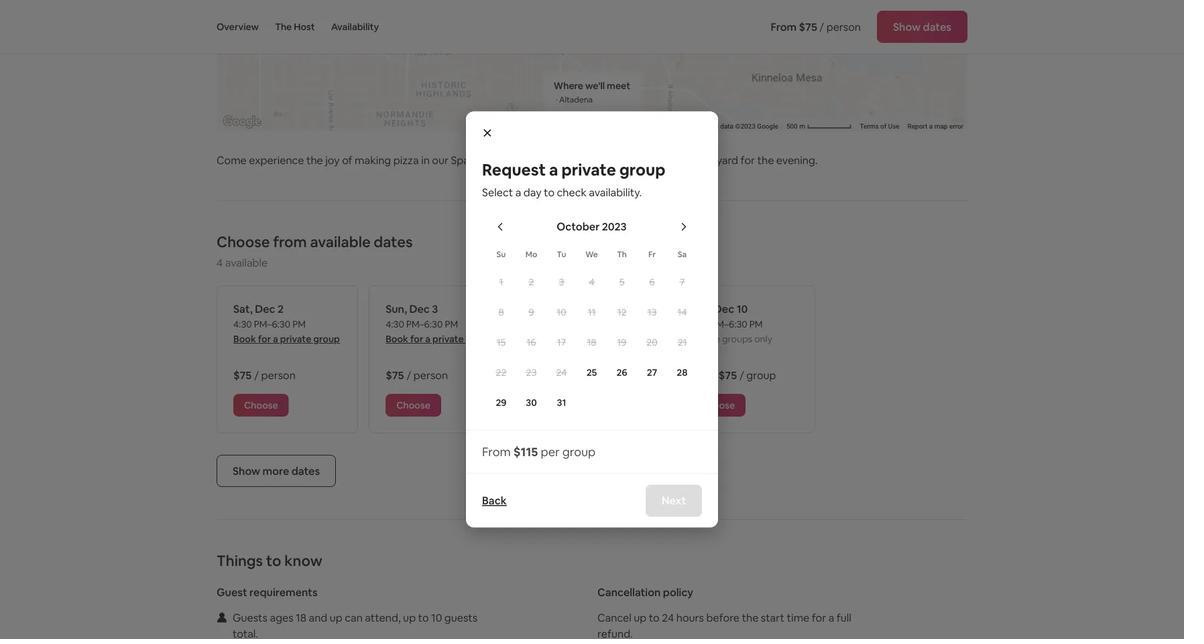 Task type: describe. For each thing, give the bounding box(es) containing it.
only
[[755, 333, 773, 345]]

the
[[275, 21, 292, 33]]

pm for sun, dec 10
[[750, 319, 763, 331]]

7
[[680, 276, 685, 288]]

dec for 10
[[714, 302, 735, 316]]

from for from $75 / person
[[771, 20, 797, 34]]

october 2023
[[557, 220, 627, 234]]

/ for sat, dec 9
[[559, 369, 564, 382]]

5
[[620, 276, 625, 288]]

to inside guests ages 18 and up can attend, up to 10 guests total.
[[418, 611, 429, 625]]

availability
[[331, 21, 379, 33]]

8
[[499, 307, 504, 319]]

from $75 / person
[[771, 20, 861, 34]]

4:30 for sat, dec 2
[[233, 319, 252, 331]]

5 button
[[607, 268, 637, 297]]

4 inside the choose from available dates 4 available
[[217, 256, 223, 270]]

12 button
[[607, 298, 637, 327]]

day
[[524, 186, 542, 200]]

terms
[[860, 122, 879, 131]]

1
[[499, 276, 503, 288]]

can
[[345, 611, 363, 625]]

16 button
[[516, 328, 547, 357]]

book for sun, dec 3
[[386, 333, 408, 345]]

1 horizontal spatial available
[[310, 232, 371, 252]]

before
[[707, 611, 740, 625]]

to inside request a private group select a day to check availability.
[[544, 186, 555, 200]]

8 button
[[486, 298, 516, 327]]

dec for 2
[[255, 302, 275, 316]]

pm for sat, dec 2
[[293, 319, 306, 331]]

and
[[309, 611, 328, 625]]

book for a private group link for 3
[[386, 333, 492, 345]]

2 button
[[516, 268, 547, 297]]

31 button
[[547, 389, 577, 418]]

check
[[557, 186, 587, 200]]

private
[[691, 333, 720, 345]]

/ for sat, dec 2
[[254, 369, 259, 382]]

3 inside sun, dec 3 4:30 pm–6:30 pm book for a private group
[[432, 302, 438, 316]]

1 vertical spatial available
[[225, 256, 268, 270]]

october
[[557, 220, 600, 234]]

9 inside sat, dec 9 4:30 pm–6:30 pm book for a private group
[[582, 302, 589, 316]]

back button
[[476, 488, 514, 515]]

17
[[557, 337, 566, 349]]

29 button
[[486, 389, 516, 418]]

guests
[[233, 611, 268, 625]]

4 inside 'button'
[[589, 276, 595, 288]]

private for sat, dec 2
[[280, 333, 311, 345]]

a inside sat, dec 9 4:30 pm–6:30 pm book for a private group
[[578, 333, 583, 345]]

refund.
[[598, 627, 633, 640]]

$75 / person for 9
[[538, 369, 601, 382]]

22
[[496, 367, 507, 379]]

to right us
[[559, 153, 570, 167]]

7 button
[[667, 268, 698, 297]]

15
[[497, 337, 506, 349]]

per
[[541, 444, 560, 460]]

terms of use link
[[860, 122, 900, 131]]

24 inside 'button'
[[556, 367, 567, 379]]

4:30 for sun, dec 3
[[386, 319, 404, 331]]

next button
[[646, 485, 702, 517]]

$75 for sat, dec 2
[[233, 369, 252, 382]]

13 button
[[637, 298, 667, 327]]

24 inside cancel up to 24 hours before the start time for a full refund.
[[662, 611, 674, 625]]

experience
[[249, 153, 304, 167]]

©2023
[[736, 122, 756, 131]]

cancel up to 24 hours before the start time for a full refund.
[[598, 611, 852, 640]]

pm for sat, dec 9
[[597, 319, 611, 331]]

9 inside button
[[529, 307, 534, 319]]

0 vertical spatial of
[[881, 122, 887, 131]]

the inside cancel up to 24 hours before the start time for a full refund.
[[742, 611, 759, 625]]

show more dates link
[[217, 455, 336, 488]]

1 our from the left
[[432, 153, 449, 167]]

30
[[526, 397, 537, 409]]

meet
[[607, 80, 631, 92]]

for for sat, dec 9
[[563, 333, 576, 345]]

show dates link
[[877, 11, 968, 43]]

10 inside button
[[557, 307, 567, 319]]

choose
[[217, 232, 270, 252]]

spanish
[[451, 153, 489, 167]]

$75 for sun, dec 3
[[386, 369, 404, 382]]

group inside sat, dec 9 4:30 pm–6:30 pm book for a private group
[[618, 333, 645, 345]]

show for show more dates
[[233, 464, 260, 478]]

sun, dec 10 4:30 pm–6:30 pm private groups only
[[691, 302, 773, 345]]

2 backyard from the left
[[693, 153, 739, 167]]

calendar application
[[472, 206, 1166, 430]]

14 button
[[667, 298, 698, 327]]

report
[[908, 122, 928, 131]]

sun, for sun, dec 10
[[691, 302, 712, 316]]

show dates
[[893, 20, 952, 34]]

dates inside the choose from available dates 4 available
[[374, 232, 413, 252]]

dec for 3
[[409, 302, 430, 316]]

error
[[950, 122, 964, 131]]

28
[[677, 367, 688, 379]]

sun, for sun, dec 3
[[386, 302, 407, 316]]

group inside sun, dec 3 4:30 pm–6:30 pm book for a private group
[[466, 333, 492, 345]]

4:30 for sun, dec 10
[[691, 319, 709, 331]]

villa.
[[491, 153, 514, 167]]

pm–6:30 for 9
[[559, 319, 595, 331]]

1 backyard from the left
[[621, 153, 666, 167]]

availability button
[[331, 0, 379, 54]]

dates inside show more dates link
[[292, 464, 320, 478]]

start
[[761, 611, 785, 625]]

person for sun, dec 3
[[414, 369, 448, 382]]

sat, for sat, dec 2
[[233, 302, 253, 316]]

23 button
[[516, 359, 547, 387]]

evening.
[[777, 153, 818, 167]]

2023
[[602, 220, 627, 234]]

4 button
[[577, 268, 607, 297]]

2 inside button
[[529, 276, 534, 288]]

19
[[617, 337, 627, 349]]

19 button
[[607, 328, 637, 357]]

1 vertical spatial of
[[342, 153, 353, 167]]

pm–6:30 for 3
[[406, 319, 443, 331]]

overview
[[217, 21, 259, 33]]

use
[[889, 122, 900, 131]]

sat, for sat, dec 9
[[538, 302, 557, 316]]

select
[[482, 186, 513, 200]]

$75 for sat, dec 9
[[538, 369, 556, 382]]

google
[[758, 122, 779, 131]]

group inside sat, dec 2 4:30 pm–6:30 pm book for a private group
[[313, 333, 340, 345]]

9 button
[[516, 298, 547, 327]]

31
[[557, 397, 566, 409]]

overview button
[[217, 0, 259, 54]]

things to know
[[217, 552, 322, 571]]

book for a private group link for 2
[[233, 333, 340, 345]]

14
[[678, 307, 687, 319]]

fr
[[649, 249, 656, 260]]

27 button
[[637, 359, 667, 387]]

500 m
[[787, 122, 807, 131]]



Task type: vqa. For each thing, say whether or not it's contained in the screenshot.
second experiences from the left
no



Task type: locate. For each thing, give the bounding box(es) containing it.
book inside sat, dec 2 4:30 pm–6:30 pm book for a private group
[[233, 333, 256, 345]]

pm–6:30 for 10
[[711, 319, 748, 331]]

0 horizontal spatial sat,
[[233, 302, 253, 316]]

2 horizontal spatial dates
[[923, 20, 952, 34]]

attend,
[[365, 611, 401, 625]]

available right from
[[310, 232, 371, 252]]

hours
[[677, 611, 704, 625]]

1 book from the left
[[233, 333, 256, 345]]

a inside cancel up to 24 hours before the start time for a full refund.
[[829, 611, 835, 625]]

making
[[355, 153, 391, 167]]

/
[[820, 20, 824, 34], [254, 369, 259, 382], [407, 369, 411, 382], [559, 369, 564, 382], [740, 369, 744, 382]]

2 sun, from the left
[[691, 302, 712, 316]]

map data ©2023 google
[[706, 122, 779, 131]]

2 pm from the left
[[445, 319, 458, 331]]

1 book for a private group link from the left
[[233, 333, 340, 345]]

private for sun, dec 3
[[433, 333, 464, 345]]

sun, inside sun, dec 10 4:30 pm–6:30 pm private groups only
[[691, 302, 712, 316]]

24 button
[[547, 359, 577, 387]]

dec inside sun, dec 3 4:30 pm–6:30 pm book for a private group
[[409, 302, 430, 316]]

3 up from the left
[[634, 611, 647, 625]]

show for show dates
[[893, 20, 921, 34]]

0 vertical spatial 18
[[587, 337, 597, 349]]

book for sat, dec 2
[[233, 333, 256, 345]]

$75 / person down sun, dec 3 4:30 pm–6:30 pm book for a private group
[[386, 369, 448, 382]]

private inside sun, dec 3 4:30 pm–6:30 pm book for a private group
[[433, 333, 464, 345]]

2 inside sat, dec 2 4:30 pm–6:30 pm book for a private group
[[278, 302, 284, 316]]

2 vertical spatial dates
[[292, 464, 320, 478]]

guest requirements
[[217, 586, 318, 600]]

0 horizontal spatial 3
[[432, 302, 438, 316]]

1 horizontal spatial our
[[602, 153, 618, 167]]

3 pm from the left
[[597, 319, 611, 331]]

2 $75 / person from the left
[[386, 369, 448, 382]]

1 vertical spatial 4
[[589, 276, 595, 288]]

2 book for a private group link from the left
[[386, 333, 492, 345]]

our right in
[[432, 153, 449, 167]]

guests ages 18 and up can attend, up to 10 guests total.
[[233, 611, 478, 640]]

private inside sat, dec 9 4:30 pm–6:30 pm book for a private group
[[585, 333, 616, 345]]

pm for sun, dec 3
[[445, 319, 458, 331]]

make
[[572, 153, 599, 167]]

13
[[648, 307, 657, 319]]

4 4:30 from the left
[[691, 319, 709, 331]]

for inside sun, dec 3 4:30 pm–6:30 pm book for a private group
[[410, 333, 423, 345]]

4 pm–6:30 from the left
[[711, 319, 748, 331]]

sat, inside sat, dec 2 4:30 pm–6:30 pm book for a private group
[[233, 302, 253, 316]]

22 button
[[486, 359, 516, 387]]

of left use
[[881, 122, 887, 131]]

1 horizontal spatial 18
[[587, 337, 597, 349]]

of
[[881, 122, 887, 131], [342, 153, 353, 167]]

2 up from the left
[[403, 611, 416, 625]]

2 horizontal spatial from
[[771, 20, 797, 34]]

private inside request a private group select a day to check availability.
[[562, 160, 616, 180]]

0 horizontal spatial 4
[[217, 256, 223, 270]]

10 left guests
[[431, 611, 442, 625]]

4 pm from the left
[[750, 319, 763, 331]]

mo
[[526, 249, 537, 260]]

2 sat, from the left
[[538, 302, 557, 316]]

1 sat, from the left
[[233, 302, 253, 316]]

pm inside sun, dec 3 4:30 pm–6:30 pm book for a private group
[[445, 319, 458, 331]]

sun, inside sun, dec 3 4:30 pm–6:30 pm book for a private group
[[386, 302, 407, 316]]

6
[[650, 276, 655, 288]]

23
[[526, 367, 537, 379]]

2 our from the left
[[602, 153, 618, 167]]

availability.
[[589, 186, 642, 200]]

10 inside sun, dec 10 4:30 pm–6:30 pm private groups only
[[737, 302, 748, 316]]

pm–6:30 inside sun, dec 10 4:30 pm–6:30 pm private groups only
[[711, 319, 748, 331]]

dates inside show dates link
[[923, 20, 952, 34]]

sat,
[[233, 302, 253, 316], [538, 302, 557, 316]]

0 vertical spatial from
[[771, 20, 797, 34]]

4:30 inside sun, dec 10 4:30 pm–6:30 pm private groups only
[[691, 319, 709, 331]]

1 horizontal spatial 2
[[529, 276, 534, 288]]

3 dec from the left
[[560, 302, 580, 316]]

back
[[482, 494, 507, 508]]

for for sat, dec 2
[[258, 333, 271, 345]]

dec for 9
[[560, 302, 580, 316]]

we'll
[[586, 80, 605, 92]]

0 horizontal spatial sun,
[[386, 302, 407, 316]]

0 horizontal spatial backyard
[[621, 153, 666, 167]]

0 vertical spatial dates
[[923, 20, 952, 34]]

available down choose
[[225, 256, 268, 270]]

pm inside sun, dec 10 4:30 pm–6:30 pm private groups only
[[750, 319, 763, 331]]

24 left 25
[[556, 367, 567, 379]]

10
[[737, 302, 748, 316], [557, 307, 567, 319], [431, 611, 442, 625]]

0 horizontal spatial from
[[482, 444, 511, 460]]

1 horizontal spatial 3
[[559, 276, 564, 288]]

to left know
[[266, 552, 281, 571]]

dates
[[923, 20, 952, 34], [374, 232, 413, 252], [292, 464, 320, 478]]

2 horizontal spatial 10
[[737, 302, 748, 316]]

1 dec from the left
[[255, 302, 275, 316]]

3 book for a private group link from the left
[[538, 333, 645, 345]]

a inside sat, dec 2 4:30 pm–6:30 pm book for a private group
[[273, 333, 278, 345]]

$75 / person down sat, dec 2 4:30 pm–6:30 pm book for a private group
[[233, 369, 296, 382]]

1 $75 / person from the left
[[233, 369, 296, 382]]

0 vertical spatial 24
[[556, 367, 567, 379]]

where
[[554, 80, 584, 92]]

pm–6:30 inside sun, dec 3 4:30 pm–6:30 pm book for a private group
[[406, 319, 443, 331]]

person for sat, dec 2
[[261, 369, 296, 382]]

0 horizontal spatial book for a private group link
[[233, 333, 340, 345]]

1 horizontal spatial 24
[[662, 611, 674, 625]]

from $75 / group
[[691, 369, 776, 382]]

1 sun, from the left
[[386, 302, 407, 316]]

backyard left the your
[[621, 153, 666, 167]]

the left evening.
[[758, 153, 774, 167]]

0 horizontal spatial 24
[[556, 367, 567, 379]]

18 right 17 button
[[587, 337, 597, 349]]

18 inside guests ages 18 and up can attend, up to 10 guests total.
[[296, 611, 307, 625]]

map
[[706, 122, 719, 131]]

book inside sun, dec 3 4:30 pm–6:30 pm book for a private group
[[386, 333, 408, 345]]

1 horizontal spatial book
[[386, 333, 408, 345]]

$75 / person for 3
[[386, 369, 448, 382]]

dec inside sat, dec 2 4:30 pm–6:30 pm book for a private group
[[255, 302, 275, 316]]

tu
[[557, 249, 566, 260]]

2 horizontal spatial book for a private group link
[[538, 333, 645, 345]]

2 dec from the left
[[409, 302, 430, 316]]

21 button
[[667, 328, 698, 357]]

pm–6:30
[[254, 319, 291, 331], [406, 319, 443, 331], [559, 319, 595, 331], [711, 319, 748, 331]]

28 button
[[667, 359, 698, 387]]

pm–6:30 for 2
[[254, 319, 291, 331]]

2 horizontal spatial $75 / person
[[538, 369, 601, 382]]

pm–6:30 inside sat, dec 2 4:30 pm–6:30 pm book for a private group
[[254, 319, 291, 331]]

private inside sat, dec 2 4:30 pm–6:30 pm book for a private group
[[280, 333, 311, 345]]

1 vertical spatial from
[[691, 369, 717, 382]]

0 horizontal spatial 18
[[296, 611, 307, 625]]

18 left and
[[296, 611, 307, 625]]

terms of use
[[860, 122, 900, 131]]

1 pm from the left
[[293, 319, 306, 331]]

1 vertical spatial show
[[233, 464, 260, 478]]

sat, inside sat, dec 9 4:30 pm–6:30 pm book for a private group
[[538, 302, 557, 316]]

1 vertical spatial 24
[[662, 611, 674, 625]]

pm inside sat, dec 9 4:30 pm–6:30 pm book for a private group
[[597, 319, 611, 331]]

4:30 inside sat, dec 9 4:30 pm–6:30 pm book for a private group
[[538, 319, 557, 331]]

16
[[527, 337, 536, 349]]

4:30
[[233, 319, 252, 331], [386, 319, 404, 331], [538, 319, 557, 331], [691, 319, 709, 331]]

book for sat, dec 9
[[538, 333, 561, 345]]

up inside cancel up to 24 hours before the start time for a full refund.
[[634, 611, 647, 625]]

person for sat, dec 9
[[566, 369, 601, 382]]

book for a private group link for 9
[[538, 333, 645, 345]]

1 horizontal spatial 10
[[557, 307, 567, 319]]

1 horizontal spatial book for a private group link
[[386, 333, 492, 345]]

1 horizontal spatial sat,
[[538, 302, 557, 316]]

10 up groups
[[737, 302, 748, 316]]

backyard down map
[[693, 153, 739, 167]]

4 down choose
[[217, 256, 223, 270]]

sat, dec 9 4:30 pm–6:30 pm book for a private group
[[538, 302, 645, 345]]

0 horizontal spatial dates
[[292, 464, 320, 478]]

dec inside sat, dec 9 4:30 pm–6:30 pm book for a private group
[[560, 302, 580, 316]]

0 horizontal spatial show
[[233, 464, 260, 478]]

pm inside sat, dec 2 4:30 pm–6:30 pm book for a private group
[[293, 319, 306, 331]]

2 4:30 from the left
[[386, 319, 404, 331]]

/ for sun, dec 3
[[407, 369, 411, 382]]

up right cancel
[[634, 611, 647, 625]]

joy
[[325, 153, 340, 167]]

2 vertical spatial from
[[482, 444, 511, 460]]

from for from $75 / group
[[691, 369, 717, 382]]

29
[[496, 397, 507, 409]]

0 horizontal spatial our
[[432, 153, 449, 167]]

3 book from the left
[[538, 333, 561, 345]]

cancellation
[[598, 586, 661, 600]]

up right attend,
[[403, 611, 416, 625]]

book inside sat, dec 9 4:30 pm–6:30 pm book for a private group
[[538, 333, 561, 345]]

to right the day
[[544, 186, 555, 200]]

4 dec from the left
[[714, 302, 735, 316]]

$75 / person up 31 button
[[538, 369, 601, 382]]

3 inside button
[[559, 276, 564, 288]]

pizza
[[394, 153, 419, 167]]

3 4:30 from the left
[[538, 319, 557, 331]]

map region
[[118, 0, 977, 210]]

0 horizontal spatial up
[[330, 611, 343, 625]]

google image
[[220, 113, 264, 131]]

0 vertical spatial 4
[[217, 256, 223, 270]]

up left can
[[330, 611, 343, 625]]

the host button
[[275, 0, 315, 54]]

6 button
[[637, 268, 667, 297]]

0 horizontal spatial 9
[[529, 307, 534, 319]]

2 horizontal spatial book
[[538, 333, 561, 345]]

9 left the 10 button
[[529, 307, 534, 319]]

report a map error link
[[908, 122, 964, 131]]

18 inside button
[[587, 337, 597, 349]]

0 horizontal spatial 2
[[278, 302, 284, 316]]

$75 / person for 2
[[233, 369, 296, 382]]

for for sun, dec 3
[[410, 333, 423, 345]]

1 pm–6:30 from the left
[[254, 319, 291, 331]]

15 button
[[486, 328, 516, 357]]

0 horizontal spatial available
[[225, 256, 268, 270]]

4:30 inside sun, dec 3 4:30 pm–6:30 pm book for a private group
[[386, 319, 404, 331]]

the host
[[275, 21, 315, 33]]

0 vertical spatial 3
[[559, 276, 564, 288]]

0 vertical spatial available
[[310, 232, 371, 252]]

21
[[678, 337, 687, 349]]

10 right 9 button
[[557, 307, 567, 319]]

20
[[647, 337, 658, 349]]

our right make
[[602, 153, 618, 167]]

2 horizontal spatial up
[[634, 611, 647, 625]]

pm–6:30 inside sat, dec 9 4:30 pm–6:30 pm book for a private group
[[559, 319, 595, 331]]

altadena
[[559, 95, 593, 105]]

4 down the we at the top of page
[[589, 276, 595, 288]]

from $115 per group
[[482, 444, 596, 460]]

0 horizontal spatial of
[[342, 153, 353, 167]]

1 horizontal spatial up
[[403, 611, 416, 625]]

1 horizontal spatial sun,
[[691, 302, 712, 316]]

30 button
[[516, 389, 547, 418]]

private for sat, dec 9
[[585, 333, 616, 345]]

sat, dec 2 4:30 pm–6:30 pm book for a private group
[[233, 302, 340, 345]]

1 horizontal spatial from
[[691, 369, 717, 382]]

sun,
[[386, 302, 407, 316], [691, 302, 712, 316]]

come experience the joy of making pizza in our spanish villa. allow us to make our backyard your backyard for the evening.
[[217, 153, 818, 167]]

4:30 for sat, dec 9
[[538, 319, 557, 331]]

10 inside guests ages 18 and up can attend, up to 10 guests total.
[[431, 611, 442, 625]]

th
[[617, 249, 627, 260]]

of right joy
[[342, 153, 353, 167]]

time
[[787, 611, 810, 625]]

25 button
[[577, 359, 607, 387]]

ages
[[270, 611, 293, 625]]

1 vertical spatial 3
[[432, 302, 438, 316]]

1 horizontal spatial of
[[881, 122, 887, 131]]

1 4:30 from the left
[[233, 319, 252, 331]]

from
[[771, 20, 797, 34], [691, 369, 717, 382], [482, 444, 511, 460]]

things
[[217, 552, 263, 571]]

1 horizontal spatial 9
[[582, 302, 589, 316]]

0 horizontal spatial $75 / person
[[233, 369, 296, 382]]

to left guests
[[418, 611, 429, 625]]

a inside sun, dec 3 4:30 pm–6:30 pm book for a private group
[[425, 333, 431, 345]]

your
[[669, 153, 691, 167]]

500
[[787, 122, 798, 131]]

3 left 8
[[432, 302, 438, 316]]

·
[[556, 95, 558, 105]]

the left joy
[[306, 153, 323, 167]]

0 horizontal spatial 10
[[431, 611, 442, 625]]

group
[[620, 160, 666, 180], [313, 333, 340, 345], [466, 333, 492, 345], [618, 333, 645, 345], [747, 369, 776, 382], [563, 444, 596, 460]]

1 horizontal spatial $75 / person
[[386, 369, 448, 382]]

dec inside sun, dec 10 4:30 pm–6:30 pm private groups only
[[714, 302, 735, 316]]

0 horizontal spatial book
[[233, 333, 256, 345]]

to down 'cancellation policy'
[[649, 611, 660, 625]]

2 book from the left
[[386, 333, 408, 345]]

2 pm–6:30 from the left
[[406, 319, 443, 331]]

to
[[559, 153, 570, 167], [544, 186, 555, 200], [266, 552, 281, 571], [418, 611, 429, 625], [649, 611, 660, 625]]

private
[[562, 160, 616, 180], [280, 333, 311, 345], [433, 333, 464, 345], [585, 333, 616, 345]]

1 horizontal spatial 4
[[589, 276, 595, 288]]

from
[[273, 232, 307, 252]]

1 up from the left
[[330, 611, 343, 625]]

0 vertical spatial show
[[893, 20, 921, 34]]

group inside request a private group select a day to check availability.
[[620, 160, 666, 180]]

1 vertical spatial 18
[[296, 611, 307, 625]]

to inside cancel up to 24 hours before the start time for a full refund.
[[649, 611, 660, 625]]

24 left hours
[[662, 611, 674, 625]]

the left start
[[742, 611, 759, 625]]

0 vertical spatial 2
[[529, 276, 534, 288]]

from for from $115 per group
[[482, 444, 511, 460]]

9 right the 10 button
[[582, 302, 589, 316]]

1 vertical spatial 2
[[278, 302, 284, 316]]

for inside sat, dec 2 4:30 pm–6:30 pm book for a private group
[[258, 333, 271, 345]]

guest
[[217, 586, 247, 600]]

up
[[330, 611, 343, 625], [403, 611, 416, 625], [634, 611, 647, 625]]

1 vertical spatial dates
[[374, 232, 413, 252]]

3 down tu
[[559, 276, 564, 288]]

1 horizontal spatial show
[[893, 20, 921, 34]]

3 $75 / person from the left
[[538, 369, 601, 382]]

11 button
[[577, 298, 607, 327]]

1 horizontal spatial backyard
[[693, 153, 739, 167]]

for inside cancel up to 24 hours before the start time for a full refund.
[[812, 611, 826, 625]]

for inside sat, dec 9 4:30 pm–6:30 pm book for a private group
[[563, 333, 576, 345]]

book
[[233, 333, 256, 345], [386, 333, 408, 345], [538, 333, 561, 345]]

4:30 inside sat, dec 2 4:30 pm–6:30 pm book for a private group
[[233, 319, 252, 331]]

us
[[546, 153, 557, 167]]

full
[[837, 611, 852, 625]]

3 pm–6:30 from the left
[[559, 319, 595, 331]]

host
[[294, 21, 315, 33]]

1 horizontal spatial dates
[[374, 232, 413, 252]]



